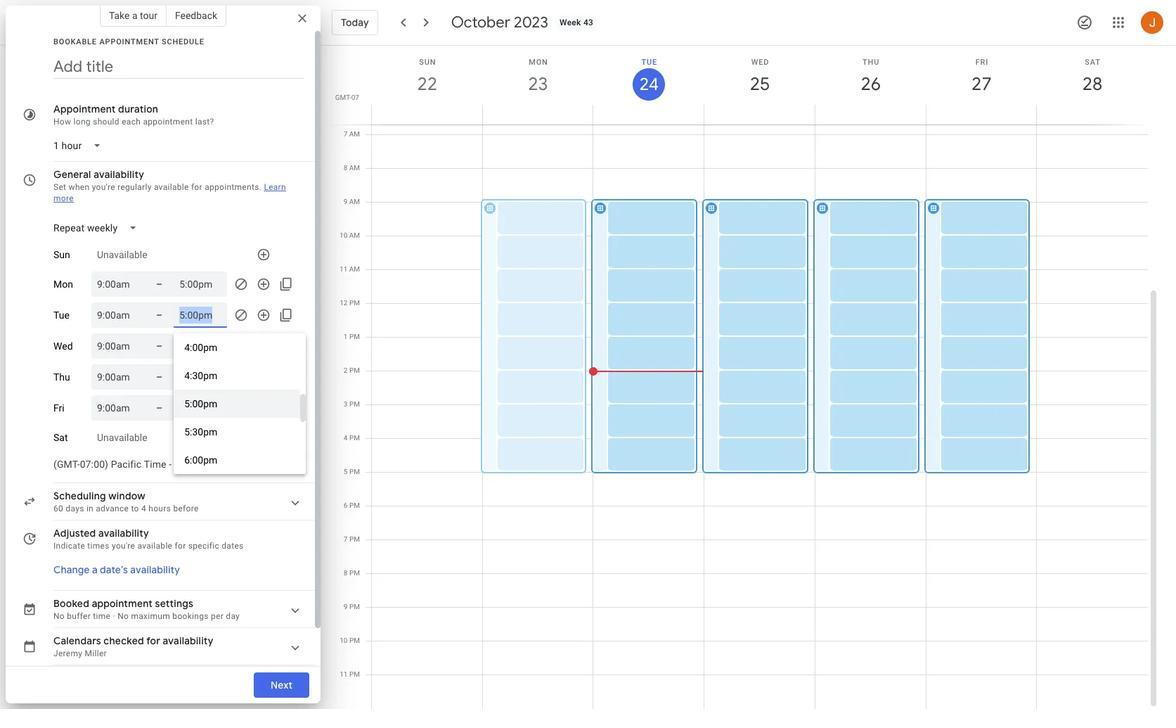 Task type: describe. For each thing, give the bounding box(es) containing it.
sunday, october 22 element
[[411, 68, 444, 101]]

11 am
[[340, 265, 360, 273]]

take
[[109, 10, 130, 21]]

8 for 8 pm
[[344, 569, 348, 577]]

settings
[[155, 597, 194, 610]]

1 horizontal spatial 4
[[344, 434, 348, 442]]

monday, october 23 element
[[522, 68, 555, 101]]

bookings
[[173, 611, 209, 621]]

tue for tue 24
[[642, 58, 658, 67]]

next button
[[254, 668, 310, 702]]

4:00pm option
[[174, 333, 301, 362]]

advance
[[96, 504, 129, 514]]

jeremy
[[53, 649, 83, 658]]

october 2023
[[451, 13, 549, 32]]

1 pm
[[344, 333, 360, 340]]

24 column header
[[593, 46, 705, 125]]

booked appointment settings no buffer time · no maximum bookings per day
[[53, 597, 240, 621]]

11 for 11 pm
[[340, 670, 348, 678]]

thursday, october 26 element
[[855, 68, 888, 101]]

6:00pm option
[[174, 446, 301, 474]]

appointment inside booked appointment settings no buffer time · no maximum bookings per day
[[92, 597, 153, 610]]

learn more
[[53, 182, 286, 203]]

pm for 2 pm
[[350, 367, 360, 374]]

day
[[226, 611, 240, 621]]

miller
[[85, 649, 107, 658]]

adjusted
[[53, 527, 96, 540]]

change
[[53, 564, 90, 576]]

5:30pm
[[184, 426, 218, 438]]

to
[[131, 504, 139, 514]]

you're inside adjusted availability indicate times you're available for specific dates
[[112, 541, 135, 551]]

calendars checked for availability jeremy miller
[[53, 635, 214, 658]]

6 pm
[[344, 502, 360, 509]]

2
[[344, 367, 348, 374]]

4 pm
[[344, 434, 360, 442]]

october
[[451, 13, 511, 32]]

each
[[122, 117, 141, 127]]

23 column header
[[482, 46, 594, 125]]

indicate
[[53, 541, 85, 551]]

a for change
[[92, 564, 98, 576]]

sat for sat 28
[[1086, 58, 1102, 67]]

pm for 8 pm
[[350, 569, 360, 577]]

2 no from the left
[[118, 611, 129, 621]]

general
[[53, 168, 91, 181]]

5
[[344, 468, 348, 476]]

thu for thu
[[53, 371, 70, 383]]

specific
[[188, 541, 219, 551]]

– for tue
[[156, 310, 163, 321]]

bookable appointment schedule
[[53, 37, 205, 46]]

calendars
[[53, 635, 101, 647]]

5 pm
[[344, 468, 360, 476]]

1 no from the left
[[53, 611, 65, 621]]

grid containing 22
[[326, 46, 1160, 709]]

gmt-
[[335, 94, 352, 101]]

10 for 10 pm
[[340, 637, 348, 644]]

take a tour
[[109, 10, 158, 21]]

booked
[[53, 597, 89, 610]]

hours
[[149, 504, 171, 514]]

wed for wed
[[53, 340, 73, 352]]

7 am
[[344, 130, 360, 138]]

0 vertical spatial available
[[154, 182, 189, 192]]

27
[[971, 72, 992, 96]]

should
[[93, 117, 120, 127]]

appointment
[[53, 103, 116, 115]]

Start time on Thursdays text field
[[97, 369, 139, 386]]

checked
[[104, 635, 144, 647]]

7 pm
[[344, 535, 360, 543]]

end time on tuesdays list box
[[174, 333, 306, 474]]

26
[[860, 72, 881, 96]]

7 for 7 am
[[344, 130, 348, 138]]

23
[[528, 72, 548, 96]]

am for 9 am
[[349, 198, 360, 205]]

date's
[[100, 564, 128, 576]]

set when you're regularly available for appointments.
[[53, 182, 262, 192]]

am for 8 am
[[349, 164, 360, 172]]

pm for 3 pm
[[350, 400, 360, 408]]

6:00pm
[[184, 454, 218, 466]]

22 column header
[[371, 46, 483, 125]]

2023
[[514, 13, 549, 32]]

8 pm
[[344, 569, 360, 577]]

3
[[344, 400, 348, 408]]

am for 7 am
[[349, 130, 360, 138]]

6
[[344, 502, 348, 509]]

pm for 1 pm
[[350, 333, 360, 340]]

pm for 6 pm
[[350, 502, 360, 509]]

9 pm
[[344, 603, 360, 611]]

week 43
[[560, 18, 594, 27]]

appointment inside 'appointment duration how long should each appointment last?'
[[143, 117, 193, 127]]

5:30pm option
[[174, 418, 301, 446]]

4 inside scheduling window 60 days in advance to 4 hours before
[[141, 504, 146, 514]]

buffer
[[67, 611, 91, 621]]

thu 26
[[860, 58, 881, 96]]

pm for 7 pm
[[350, 535, 360, 543]]

adjusted availability indicate times you're available for specific dates
[[53, 527, 244, 551]]

last?
[[195, 117, 214, 127]]

wed for wed 25
[[752, 58, 770, 67]]

0 vertical spatial for
[[191, 182, 203, 192]]

fri 27
[[971, 58, 992, 96]]

for inside adjusted availability indicate times you're available for specific dates
[[175, 541, 186, 551]]

when
[[69, 182, 90, 192]]

learn
[[264, 182, 286, 192]]

28
[[1082, 72, 1103, 96]]

11 pm
[[340, 670, 360, 678]]

4:30pm
[[184, 370, 218, 381]]



Task type: locate. For each thing, give the bounding box(es) containing it.
pm for 10 pm
[[350, 637, 360, 644]]

10 am
[[340, 231, 360, 239]]

am down 8 am
[[349, 198, 360, 205]]

0 horizontal spatial for
[[146, 635, 160, 647]]

1 horizontal spatial no
[[118, 611, 129, 621]]

feedback button
[[167, 4, 227, 27]]

12 pm
[[340, 299, 360, 307]]

7 for 7 pm
[[344, 535, 348, 543]]

pm down 3 pm
[[350, 434, 360, 442]]

0 horizontal spatial wed
[[53, 340, 73, 352]]

tue left start time on tuesdays text box
[[53, 310, 70, 321]]

1
[[344, 333, 348, 340]]

bookable
[[53, 37, 97, 46]]

3 pm from the top
[[350, 367, 360, 374]]

for left specific
[[175, 541, 186, 551]]

0 vertical spatial you're
[[92, 182, 115, 192]]

mon for mon 23
[[529, 58, 549, 67]]

set
[[53, 182, 66, 192]]

pm for 11 pm
[[350, 670, 360, 678]]

9 up 10 pm
[[344, 603, 348, 611]]

4 right to
[[141, 504, 146, 514]]

how
[[53, 117, 71, 127]]

5:00pm option
[[174, 390, 301, 418]]

0 vertical spatial a
[[132, 10, 138, 21]]

wed
[[752, 58, 770, 67], [53, 340, 73, 352]]

am for 10 am
[[349, 231, 360, 239]]

– right start time on wednesdays text field
[[156, 340, 163, 352]]

1 vertical spatial unavailable
[[97, 432, 148, 443]]

1 vertical spatial mon
[[53, 279, 73, 290]]

2 pm
[[344, 367, 360, 374]]

1 10 from the top
[[340, 231, 348, 239]]

10 pm from the top
[[350, 603, 360, 611]]

1 vertical spatial 11
[[340, 670, 348, 678]]

tue inside tue 24
[[642, 58, 658, 67]]

times
[[87, 541, 110, 551]]

sun for sun
[[53, 249, 70, 260]]

60
[[53, 504, 63, 514]]

8 for 8 am
[[344, 164, 348, 172]]

available right regularly
[[154, 182, 189, 192]]

0 horizontal spatial a
[[92, 564, 98, 576]]

– right the start time on fridays text box
[[156, 402, 163, 414]]

available
[[154, 182, 189, 192], [138, 541, 173, 551]]

1 vertical spatial a
[[92, 564, 98, 576]]

0 horizontal spatial sat
[[53, 432, 68, 443]]

for down maximum
[[146, 635, 160, 647]]

2 horizontal spatial for
[[191, 182, 203, 192]]

11
[[340, 265, 348, 273], [340, 670, 348, 678]]

am up 12 pm
[[349, 265, 360, 273]]

availability down adjusted availability indicate times you're available for specific dates
[[130, 564, 180, 576]]

9 for 9 pm
[[344, 603, 348, 611]]

07
[[352, 94, 359, 101]]

9 pm from the top
[[350, 569, 360, 577]]

End time on Mondays text field
[[180, 276, 222, 293]]

pm right 12
[[350, 299, 360, 307]]

unavailable for sat
[[97, 432, 148, 443]]

0 horizontal spatial sun
[[53, 249, 70, 260]]

am down 9 am on the left of page
[[349, 231, 360, 239]]

10 up 11 pm at the bottom of page
[[340, 637, 348, 644]]

1 vertical spatial sun
[[53, 249, 70, 260]]

4 up 5 at left
[[344, 434, 348, 442]]

mon up 23
[[529, 58, 549, 67]]

fri for fri
[[53, 402, 65, 414]]

next
[[271, 679, 293, 692]]

pm down 7 pm
[[350, 569, 360, 577]]

4 pm from the top
[[350, 400, 360, 408]]

8 down 7 pm
[[344, 569, 348, 577]]

0 vertical spatial 7
[[344, 130, 348, 138]]

unavailable down the start time on fridays text box
[[97, 432, 148, 443]]

0 vertical spatial thu
[[863, 58, 880, 67]]

wed inside wed 25
[[752, 58, 770, 67]]

– for thu
[[156, 371, 163, 383]]

0 vertical spatial 11
[[340, 265, 348, 273]]

pm right 6
[[350, 502, 360, 509]]

1 vertical spatial appointment
[[92, 597, 153, 610]]

1 vertical spatial 7
[[344, 535, 348, 543]]

0 vertical spatial fri
[[976, 58, 989, 67]]

8 pm from the top
[[350, 535, 360, 543]]

1 vertical spatial for
[[175, 541, 186, 551]]

2 8 from the top
[[344, 569, 348, 577]]

pm up 8 pm
[[350, 535, 360, 543]]

week
[[560, 18, 582, 27]]

0 horizontal spatial 4
[[141, 504, 146, 514]]

Start time on Fridays text field
[[97, 400, 139, 416]]

a
[[132, 10, 138, 21], [92, 564, 98, 576]]

0 horizontal spatial no
[[53, 611, 65, 621]]

tue
[[642, 58, 658, 67], [53, 310, 70, 321]]

1 8 from the top
[[344, 164, 348, 172]]

wed 25
[[750, 58, 770, 96]]

11 pm from the top
[[350, 637, 360, 644]]

1 vertical spatial 10
[[340, 637, 348, 644]]

2 unavailable from the top
[[97, 432, 148, 443]]

1 vertical spatial available
[[138, 541, 173, 551]]

1 pm from the top
[[350, 299, 360, 307]]

12 pm from the top
[[350, 670, 360, 678]]

appointment duration how long should each appointment last?
[[53, 103, 214, 127]]

10 up 11 am
[[340, 231, 348, 239]]

11 up 12
[[340, 265, 348, 273]]

sat
[[1086, 58, 1102, 67], [53, 432, 68, 443]]

11 for 11 am
[[340, 265, 348, 273]]

2 pm from the top
[[350, 333, 360, 340]]

pm down 10 pm
[[350, 670, 360, 678]]

·
[[113, 611, 115, 621]]

scheduling
[[53, 490, 106, 502]]

–
[[156, 279, 163, 290], [156, 310, 163, 321], [156, 340, 163, 352], [156, 371, 163, 383], [156, 402, 163, 414]]

fri inside fri 27
[[976, 58, 989, 67]]

2 – from the top
[[156, 310, 163, 321]]

0 vertical spatial 4
[[344, 434, 348, 442]]

sat inside sat 28
[[1086, 58, 1102, 67]]

pm right 2
[[350, 367, 360, 374]]

1 vertical spatial 9
[[344, 603, 348, 611]]

tuesday, october 24, today element
[[633, 68, 666, 101]]

general availability
[[53, 168, 144, 181]]

27 column header
[[926, 46, 1038, 125]]

wed left start time on wednesdays text field
[[53, 340, 73, 352]]

0 vertical spatial 9
[[344, 198, 348, 205]]

friday, october 27 element
[[966, 68, 999, 101]]

unavailable up start time on mondays text box
[[97, 249, 148, 260]]

1 vertical spatial wed
[[53, 340, 73, 352]]

4:00pm
[[184, 342, 218, 353]]

pm for 5 pm
[[350, 468, 360, 476]]

sun inside sun 22
[[419, 58, 436, 67]]

you're down general availability
[[92, 182, 115, 192]]

today button
[[332, 6, 378, 39]]

12
[[340, 299, 348, 307]]

Start time on Wednesdays text field
[[97, 338, 139, 355]]

4 – from the top
[[156, 371, 163, 383]]

for
[[191, 182, 203, 192], [175, 541, 186, 551], [146, 635, 160, 647]]

– for fri
[[156, 402, 163, 414]]

long
[[74, 117, 91, 127]]

1 horizontal spatial fri
[[976, 58, 989, 67]]

regularly
[[118, 182, 152, 192]]

you're up change a date's availability button
[[112, 541, 135, 551]]

saturday, october 28 element
[[1077, 68, 1110, 101]]

10 for 10 am
[[340, 231, 348, 239]]

mon inside mon 23
[[529, 58, 549, 67]]

0 vertical spatial wed
[[752, 58, 770, 67]]

for inside 'calendars checked for availability jeremy miller'
[[146, 635, 160, 647]]

10 pm
[[340, 637, 360, 644]]

0 horizontal spatial fri
[[53, 402, 65, 414]]

28 column header
[[1037, 46, 1149, 125]]

in
[[86, 504, 94, 514]]

1 horizontal spatial sat
[[1086, 58, 1102, 67]]

24
[[639, 73, 658, 96]]

1 vertical spatial sat
[[53, 432, 68, 443]]

5 am from the top
[[349, 265, 360, 273]]

5:00pm
[[184, 398, 218, 409]]

2 9 from the top
[[344, 603, 348, 611]]

1 vertical spatial 8
[[344, 569, 348, 577]]

9 up 10 am
[[344, 198, 348, 205]]

for left appointments.
[[191, 182, 203, 192]]

2 10 from the top
[[340, 637, 348, 644]]

0 vertical spatial appointment
[[143, 117, 193, 127]]

appointment up the ·
[[92, 597, 153, 610]]

1 horizontal spatial thu
[[863, 58, 880, 67]]

3 am from the top
[[349, 198, 360, 205]]

22
[[417, 72, 437, 96]]

mon 23
[[528, 58, 549, 96]]

dates
[[222, 541, 244, 551]]

4
[[344, 434, 348, 442], [141, 504, 146, 514]]

no down booked
[[53, 611, 65, 621]]

1 horizontal spatial wed
[[752, 58, 770, 67]]

8 up 9 am on the left of page
[[344, 164, 348, 172]]

feedback
[[175, 10, 217, 21]]

– right 'start time on thursdays' text field in the left of the page
[[156, 371, 163, 383]]

1 vertical spatial tue
[[53, 310, 70, 321]]

availability inside button
[[130, 564, 180, 576]]

0 horizontal spatial thu
[[53, 371, 70, 383]]

3 – from the top
[[156, 340, 163, 352]]

1 horizontal spatial sun
[[419, 58, 436, 67]]

tue 24
[[639, 58, 658, 96]]

43
[[584, 18, 594, 27]]

availability inside adjusted availability indicate times you're available for specific dates
[[98, 527, 149, 540]]

1 9 from the top
[[344, 198, 348, 205]]

0 vertical spatial sun
[[419, 58, 436, 67]]

pm
[[350, 299, 360, 307], [350, 333, 360, 340], [350, 367, 360, 374], [350, 400, 360, 408], [350, 434, 360, 442], [350, 468, 360, 476], [350, 502, 360, 509], [350, 535, 360, 543], [350, 569, 360, 577], [350, 603, 360, 611], [350, 637, 360, 644], [350, 670, 360, 678]]

1 horizontal spatial a
[[132, 10, 138, 21]]

7
[[344, 130, 348, 138], [344, 535, 348, 543]]

thu for thu 26
[[863, 58, 880, 67]]

2 vertical spatial for
[[146, 635, 160, 647]]

2 am from the top
[[349, 164, 360, 172]]

learn more link
[[53, 182, 286, 203]]

Start time on Mondays text field
[[97, 276, 139, 293]]

pm right 1
[[350, 333, 360, 340]]

None field
[[48, 133, 113, 158], [48, 215, 149, 241], [48, 452, 260, 477], [48, 133, 113, 158], [48, 215, 149, 241], [48, 452, 260, 477]]

mon left start time on mondays text box
[[53, 279, 73, 290]]

0 vertical spatial unavailable
[[97, 249, 148, 260]]

1 horizontal spatial tue
[[642, 58, 658, 67]]

tue up tuesday, october 24, today element in the top right of the page
[[642, 58, 658, 67]]

sat for sat
[[53, 432, 68, 443]]

25
[[750, 72, 770, 96]]

1 horizontal spatial for
[[175, 541, 186, 551]]

thu up 26
[[863, 58, 880, 67]]

End time on Tuesdays text field
[[180, 307, 222, 324]]

Add title text field
[[53, 56, 304, 77]]

– for mon
[[156, 279, 163, 290]]

a for take
[[132, 10, 138, 21]]

availability up regularly
[[94, 168, 144, 181]]

1 vertical spatial 4
[[141, 504, 146, 514]]

1 – from the top
[[156, 279, 163, 290]]

4 am from the top
[[349, 231, 360, 239]]

fri for fri 27
[[976, 58, 989, 67]]

am up 9 am on the left of page
[[349, 164, 360, 172]]

4:30pm option
[[174, 362, 301, 390]]

25 column header
[[704, 46, 816, 125]]

grid
[[326, 46, 1160, 709]]

thu left 'start time on thursdays' text field in the left of the page
[[53, 371, 70, 383]]

pm down 9 pm on the left bottom of the page
[[350, 637, 360, 644]]

Start time on Tuesdays text field
[[97, 307, 139, 324]]

days
[[66, 504, 84, 514]]

more
[[53, 193, 74, 203]]

pm for 4 pm
[[350, 434, 360, 442]]

pm right 5 at left
[[350, 468, 360, 476]]

mon for mon
[[53, 279, 73, 290]]

am
[[349, 130, 360, 138], [349, 164, 360, 172], [349, 198, 360, 205], [349, 231, 360, 239], [349, 265, 360, 273]]

availability down to
[[98, 527, 149, 540]]

0 vertical spatial sat
[[1086, 58, 1102, 67]]

sun 22
[[417, 58, 437, 96]]

sun down more
[[53, 249, 70, 260]]

9 for 9 am
[[344, 198, 348, 205]]

1 unavailable from the top
[[97, 249, 148, 260]]

window
[[109, 490, 146, 502]]

pm for 12 pm
[[350, 299, 360, 307]]

– right start time on mondays text box
[[156, 279, 163, 290]]

availability down the bookings
[[163, 635, 214, 647]]

1 11 from the top
[[340, 265, 348, 273]]

0 vertical spatial mon
[[529, 58, 549, 67]]

7 pm from the top
[[350, 502, 360, 509]]

6 pm from the top
[[350, 468, 360, 476]]

26 column header
[[815, 46, 927, 125]]

9 am
[[344, 198, 360, 205]]

appointment down duration
[[143, 117, 193, 127]]

5 – from the top
[[156, 402, 163, 414]]

a left tour
[[132, 10, 138, 21]]

0 vertical spatial 8
[[344, 164, 348, 172]]

am for 11 am
[[349, 265, 360, 273]]

– left end time on tuesdays text field on the left top
[[156, 310, 163, 321]]

sat up scheduling
[[53, 432, 68, 443]]

wednesday, october 25 element
[[744, 68, 777, 101]]

no right the ·
[[118, 611, 129, 621]]

11 down 10 pm
[[340, 670, 348, 678]]

2 11 from the top
[[340, 670, 348, 678]]

today
[[341, 16, 369, 29]]

2 7 from the top
[[344, 535, 348, 543]]

available down hours
[[138, 541, 173, 551]]

1 vertical spatial fri
[[53, 402, 65, 414]]

1 horizontal spatial mon
[[529, 58, 549, 67]]

pm right 3
[[350, 400, 360, 408]]

0 vertical spatial tue
[[642, 58, 658, 67]]

sat up 28
[[1086, 58, 1102, 67]]

thu inside thu 26
[[863, 58, 880, 67]]

a left date's
[[92, 564, 98, 576]]

7 up 8 am
[[344, 130, 348, 138]]

8 am
[[344, 164, 360, 172]]

pm down 8 pm
[[350, 603, 360, 611]]

gmt-07
[[335, 94, 359, 101]]

0 horizontal spatial tue
[[53, 310, 70, 321]]

1 vertical spatial you're
[[112, 541, 135, 551]]

sun
[[419, 58, 436, 67], [53, 249, 70, 260]]

sat 28
[[1082, 58, 1103, 96]]

unavailable for sun
[[97, 249, 148, 260]]

1 am from the top
[[349, 130, 360, 138]]

7 down 6
[[344, 535, 348, 543]]

– for wed
[[156, 340, 163, 352]]

0 vertical spatial 10
[[340, 231, 348, 239]]

before
[[173, 504, 199, 514]]

am up 8 am
[[349, 130, 360, 138]]

sun up 22
[[419, 58, 436, 67]]

fri left the start time on fridays text box
[[53, 402, 65, 414]]

0 horizontal spatial mon
[[53, 279, 73, 290]]

1 vertical spatial thu
[[53, 371, 70, 383]]

fri up 27 at the right of the page
[[976, 58, 989, 67]]

tue for tue
[[53, 310, 70, 321]]

wed up 25
[[752, 58, 770, 67]]

sun for sun 22
[[419, 58, 436, 67]]

pm for 9 pm
[[350, 603, 360, 611]]

schedule
[[162, 37, 205, 46]]

you're
[[92, 182, 115, 192], [112, 541, 135, 551]]

5 pm from the top
[[350, 434, 360, 442]]

unavailable
[[97, 249, 148, 260], [97, 432, 148, 443]]

available inside adjusted availability indicate times you're available for specific dates
[[138, 541, 173, 551]]

1 7 from the top
[[344, 130, 348, 138]]

maximum
[[131, 611, 170, 621]]

availability inside 'calendars checked for availability jeremy miller'
[[163, 635, 214, 647]]

duration
[[118, 103, 158, 115]]



Task type: vqa. For each thing, say whether or not it's contained in the screenshot.
of to the bottom
no



